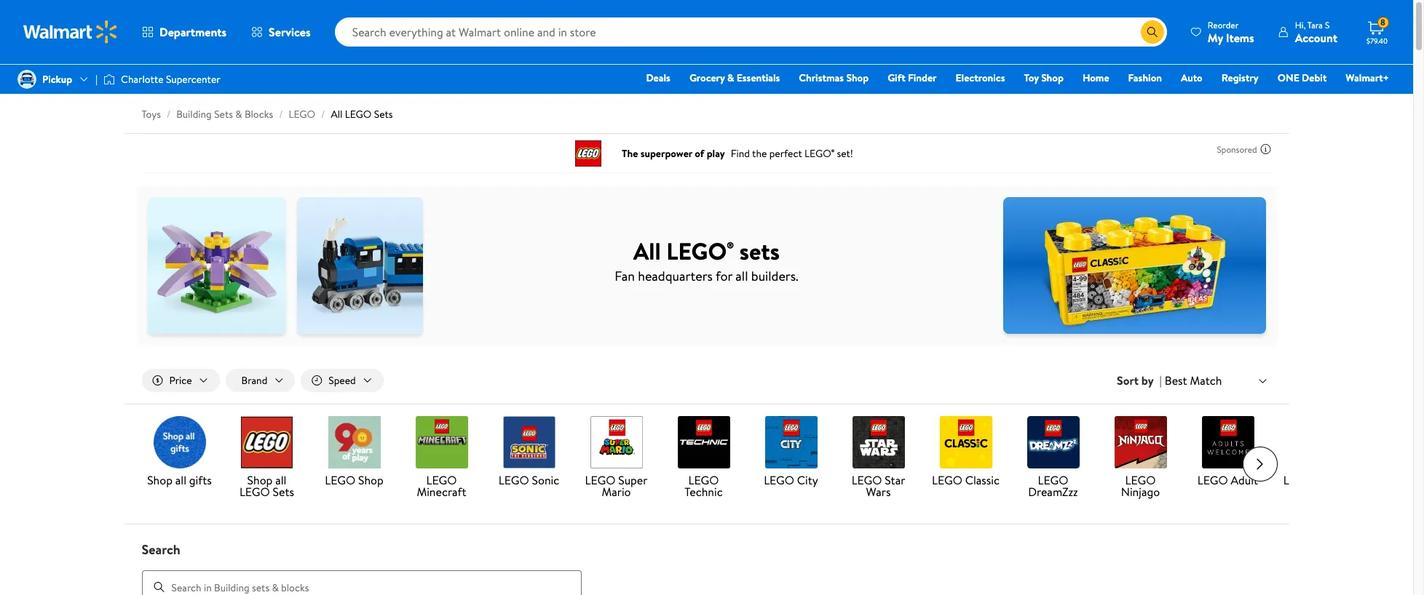Task type: locate. For each thing, give the bounding box(es) containing it.
|
[[96, 72, 98, 87], [1159, 373, 1162, 389]]

all
[[331, 107, 342, 122], [633, 235, 661, 267]]

lego ninjago image
[[1114, 417, 1167, 469]]

1 horizontal spatial all
[[275, 473, 286, 489]]

lego sonic
[[499, 473, 559, 489]]

lego dreamzzz link
[[1015, 417, 1091, 501]]

lego inside "link"
[[325, 473, 355, 489]]

lego left super
[[585, 473, 616, 489]]

charlotte supercenter
[[121, 72, 220, 87]]

lego for lego adult
[[1198, 473, 1228, 489]]

dreamzzz
[[1028, 484, 1078, 500]]

shop down shop all lego sets image
[[247, 473, 273, 489]]

lego adult link
[[1190, 417, 1266, 489]]

lego left the sonic in the left bottom of the page
[[499, 473, 529, 489]]

departments
[[159, 24, 226, 40]]

home
[[1083, 71, 1109, 85]]

auto link
[[1174, 70, 1209, 86]]

ninjago
[[1121, 484, 1160, 500]]

Walmart Site-Wide search field
[[335, 17, 1167, 47]]

lego down lego dreamzzz image
[[1038, 473, 1068, 489]]

lego shop
[[325, 473, 383, 489]]

headquarters
[[638, 267, 713, 285]]

shop all lego sets image
[[241, 417, 293, 469]]

all left gifts
[[175, 473, 186, 489]]

lego sonic link
[[491, 417, 567, 489]]

lego dreamzzz
[[1028, 473, 1078, 500]]

| right by
[[1159, 373, 1162, 389]]

Search search field
[[335, 17, 1167, 47], [124, 541, 1289, 596]]

shop right toy
[[1041, 71, 1064, 85]]

walmart+ link
[[1339, 70, 1396, 86]]

lego technic image
[[677, 417, 730, 469]]

0 horizontal spatial all
[[175, 473, 186, 489]]

| right pickup
[[96, 72, 98, 87]]

lego down lego ninjago image on the right of the page
[[1125, 473, 1156, 489]]

lego classic link
[[928, 417, 1004, 489]]

speed button
[[301, 369, 383, 392]]

lego left the adult
[[1198, 473, 1228, 489]]

sets inside shop all lego sets
[[273, 484, 294, 500]]

lego left star at the bottom right of the page
[[852, 473, 882, 489]]

lego for lego classic
[[932, 473, 962, 489]]

builders.
[[751, 267, 798, 285]]

by
[[1141, 373, 1154, 389]]

building sets & blocks link
[[176, 107, 273, 122]]

2 horizontal spatial sets
[[374, 107, 393, 122]]

grocery
[[689, 71, 725, 85]]

1 vertical spatial &
[[235, 107, 242, 122]]

 image
[[17, 70, 36, 89]]

gift finder link
[[881, 70, 943, 86]]

registry
[[1221, 71, 1259, 85]]

lego down lego shop image
[[325, 473, 355, 489]]

sets
[[214, 107, 233, 122], [374, 107, 393, 122], [273, 484, 294, 500]]

shop left gifts
[[147, 473, 173, 489]]

8
[[1380, 16, 1385, 29]]

1 horizontal spatial all
[[633, 235, 661, 267]]

lego inside lego technic
[[688, 473, 719, 489]]

0 horizontal spatial /
[[167, 107, 171, 122]]

sets
[[739, 235, 780, 267]]

tara
[[1307, 19, 1323, 31]]

christmas
[[799, 71, 844, 85]]

all inside all lego® sets fan headquarters for all builders.
[[633, 235, 661, 267]]

all right for
[[736, 267, 748, 285]]

deals
[[646, 71, 670, 85]]

sponsored
[[1217, 143, 1257, 155]]

lego super mario
[[585, 473, 648, 500]]

lego for lego shop
[[325, 473, 355, 489]]

shop down lego shop image
[[358, 473, 383, 489]]

registry link
[[1215, 70, 1265, 86]]

electronics
[[956, 71, 1005, 85]]

wars
[[866, 484, 891, 500]]

lego right "lego" link
[[345, 107, 372, 122]]

minecraft
[[417, 484, 466, 500]]

mario
[[602, 484, 631, 500]]

1 horizontal spatial &
[[727, 71, 734, 85]]

0 horizontal spatial |
[[96, 72, 98, 87]]

fashion
[[1128, 71, 1162, 85]]

0 vertical spatial search search field
[[335, 17, 1167, 47]]

lego left city on the bottom right of the page
[[764, 473, 794, 489]]

shop all gifts image
[[153, 417, 206, 469]]

lego for lego technic
[[688, 473, 719, 489]]

shop inside shop all lego sets
[[247, 473, 273, 489]]

0 vertical spatial |
[[96, 72, 98, 87]]

lego minecraft
[[417, 473, 466, 500]]

essentials
[[737, 71, 780, 85]]

0 horizontal spatial sets
[[214, 107, 233, 122]]

hi,
[[1295, 19, 1306, 31]]

all left lego®
[[633, 235, 661, 267]]

lego down "lego technic" image
[[688, 473, 719, 489]]

& left blocks
[[235, 107, 242, 122]]

$79.40
[[1367, 36, 1388, 46]]

best
[[1165, 373, 1187, 389]]

Search in Building sets & blocks search field
[[142, 570, 581, 596]]

ad disclaimer and feedback for skylinedisplayad image
[[1260, 143, 1272, 155]]

1 vertical spatial all
[[633, 235, 661, 267]]

fan
[[615, 267, 635, 285]]

1 / from the left
[[167, 107, 171, 122]]

toy shop
[[1024, 71, 1064, 85]]

lego down shop all lego sets image
[[239, 484, 270, 500]]

0 horizontal spatial all
[[331, 107, 342, 122]]

8 $79.40
[[1367, 16, 1388, 46]]

& right grocery
[[727, 71, 734, 85]]

all for gifts
[[175, 473, 186, 489]]

all right "lego" link
[[331, 107, 342, 122]]

lego duplo
[[1283, 473, 1347, 489]]

1 horizontal spatial sets
[[273, 484, 294, 500]]

all lego® sets fan headquarters for all builders.
[[615, 235, 798, 285]]

lego star wars image
[[852, 417, 905, 469]]

/ right 'toys'
[[167, 107, 171, 122]]

0 vertical spatial all
[[331, 107, 342, 122]]

grocery & essentials link
[[683, 70, 787, 86]]

walmart image
[[23, 20, 118, 44]]

my
[[1208, 29, 1223, 46]]

account
[[1295, 29, 1337, 46]]

lego inside lego dreamzzz
[[1038, 473, 1068, 489]]

all inside shop all lego sets
[[275, 473, 286, 489]]

 image
[[103, 72, 115, 87]]

1 horizontal spatial /
[[279, 107, 283, 122]]

lego inside lego super mario
[[585, 473, 616, 489]]

price button
[[142, 369, 220, 392]]

1 vertical spatial |
[[1159, 373, 1162, 389]]

classic
[[965, 473, 1000, 489]]

lego duplo link
[[1277, 417, 1353, 489]]

shop right 'christmas'
[[846, 71, 869, 85]]

lego super mario link
[[578, 417, 654, 501]]

2 horizontal spatial all
[[736, 267, 748, 285]]

2 horizontal spatial /
[[321, 107, 325, 122]]

all down shop all lego sets image
[[275, 473, 286, 489]]

lego left the classic
[[932, 473, 962, 489]]

lego inside shop all lego sets
[[239, 484, 270, 500]]

lego right blocks
[[289, 107, 315, 122]]

shop inside "link"
[[358, 473, 383, 489]]

0 vertical spatial &
[[727, 71, 734, 85]]

match
[[1190, 373, 1222, 389]]

toy
[[1024, 71, 1039, 85]]

/ right "lego" link
[[321, 107, 325, 122]]

lego inside lego minecraft
[[426, 473, 457, 489]]

brand button
[[225, 369, 295, 392]]

speed
[[329, 373, 356, 388]]

grocery & essentials
[[689, 71, 780, 85]]

lego star wars
[[852, 473, 905, 500]]

1 horizontal spatial |
[[1159, 373, 1162, 389]]

sets for all
[[273, 484, 294, 500]]

lego sonic image
[[503, 417, 555, 469]]

&
[[727, 71, 734, 85], [235, 107, 242, 122]]

lego
[[289, 107, 315, 122], [345, 107, 372, 122], [325, 473, 355, 489], [426, 473, 457, 489], [499, 473, 529, 489], [585, 473, 616, 489], [688, 473, 719, 489], [764, 473, 794, 489], [852, 473, 882, 489], [932, 473, 962, 489], [1038, 473, 1068, 489], [1125, 473, 1156, 489], [1198, 473, 1228, 489], [1283, 473, 1314, 489], [239, 484, 270, 500]]

& inside grocery & essentials link
[[727, 71, 734, 85]]

lego for lego minecraft
[[426, 473, 457, 489]]

lego inside lego ninjago
[[1125, 473, 1156, 489]]

lego minecraft link
[[404, 417, 479, 501]]

lego left duplo
[[1283, 473, 1314, 489]]

lego down lego minecraft image
[[426, 473, 457, 489]]

/ left "lego" link
[[279, 107, 283, 122]]

lego classic image
[[940, 417, 992, 469]]

sort and filter section element
[[124, 357, 1289, 404]]

lego inside lego star wars
[[852, 473, 882, 489]]

one debit
[[1278, 71, 1327, 85]]

shop
[[846, 71, 869, 85], [1041, 71, 1064, 85], [147, 473, 173, 489], [247, 473, 273, 489], [358, 473, 383, 489]]

1 vertical spatial search search field
[[124, 541, 1289, 596]]

reorder
[[1208, 19, 1239, 31]]



Task type: vqa. For each thing, say whether or not it's contained in the screenshot.
LEGO Star Wars LEGO
yes



Task type: describe. For each thing, give the bounding box(es) containing it.
toys / building sets & blocks / lego / all lego sets
[[142, 107, 393, 122]]

duplo
[[1317, 473, 1347, 489]]

departments button
[[130, 15, 239, 50]]

lego for lego city
[[764, 473, 794, 489]]

lego super mario image
[[590, 417, 643, 469]]

lego for lego duplo
[[1283, 473, 1314, 489]]

lego star wars link
[[841, 417, 916, 501]]

auto
[[1181, 71, 1203, 85]]

city
[[797, 473, 818, 489]]

lego for lego sonic
[[499, 473, 529, 489]]

toy shop link
[[1017, 70, 1070, 86]]

charlotte
[[121, 72, 164, 87]]

home link
[[1076, 70, 1116, 86]]

lego shop image
[[328, 417, 380, 469]]

shop all gifts link
[[142, 417, 217, 489]]

items
[[1226, 29, 1254, 46]]

adult
[[1231, 473, 1258, 489]]

finder
[[908, 71, 937, 85]]

lego city image
[[765, 417, 817, 469]]

one debit link
[[1271, 70, 1333, 86]]

lego link
[[289, 107, 315, 122]]

search
[[142, 541, 180, 559]]

star
[[885, 473, 905, 489]]

services button
[[239, 15, 323, 50]]

sort by |
[[1117, 373, 1162, 389]]

shop for christmas shop
[[846, 71, 869, 85]]

pickup
[[42, 72, 72, 87]]

next slide for chipmodulewithimages list image
[[1242, 447, 1277, 482]]

services
[[269, 24, 311, 40]]

gift finder
[[888, 71, 937, 85]]

2 / from the left
[[279, 107, 283, 122]]

search search field containing search
[[124, 541, 1289, 596]]

search image
[[153, 582, 165, 593]]

lego for lego dreamzzz
[[1038, 473, 1068, 489]]

0 horizontal spatial &
[[235, 107, 242, 122]]

s
[[1325, 19, 1330, 31]]

shop all lego sets link
[[229, 417, 305, 501]]

search icon image
[[1147, 26, 1158, 38]]

super
[[618, 473, 648, 489]]

toys
[[142, 107, 161, 122]]

for
[[716, 267, 732, 285]]

lego_adults_search_final image
[[1202, 417, 1254, 469]]

blocks
[[245, 107, 273, 122]]

debit
[[1302, 71, 1327, 85]]

toys link
[[142, 107, 161, 122]]

brand
[[241, 373, 267, 388]]

lego for lego star wars
[[852, 473, 882, 489]]

lego ninjago
[[1121, 473, 1160, 500]]

lego technic
[[685, 473, 723, 500]]

all lego sets link
[[331, 107, 393, 122]]

building
[[176, 107, 212, 122]]

3 / from the left
[[321, 107, 325, 122]]

lego shop link
[[316, 417, 392, 489]]

sonic
[[532, 473, 559, 489]]

gifts
[[189, 473, 212, 489]]

lego dreamzzz image
[[1027, 417, 1079, 469]]

shop for lego shop
[[358, 473, 383, 489]]

walmart+
[[1346, 71, 1389, 85]]

electronics link
[[949, 70, 1012, 86]]

lego for lego ninjago
[[1125, 473, 1156, 489]]

reorder my items
[[1208, 19, 1254, 46]]

best match
[[1165, 373, 1222, 389]]

deals link
[[640, 70, 677, 86]]

lego city
[[764, 473, 818, 489]]

all for lego
[[275, 473, 286, 489]]

supercenter
[[166, 72, 220, 87]]

technic
[[685, 484, 723, 500]]

| inside sort and filter section element
[[1159, 373, 1162, 389]]

shop all gifts
[[147, 473, 212, 489]]

shop for toy shop
[[1041, 71, 1064, 85]]

clear search field text image
[[1123, 26, 1135, 38]]

lego for lego super mario
[[585, 473, 616, 489]]

lego minecraft image
[[415, 417, 468, 469]]

gift
[[888, 71, 905, 85]]

lego ninjago link
[[1103, 417, 1178, 501]]

all inside all lego® sets fan headquarters for all builders.
[[736, 267, 748, 285]]

all things lego®. fan headquarters for all builders. shop now image
[[136, 186, 1277, 346]]

price
[[169, 373, 192, 388]]

sort
[[1117, 373, 1139, 389]]

one
[[1278, 71, 1299, 85]]

shop all lego sets
[[239, 473, 294, 500]]

christmas shop link
[[792, 70, 875, 86]]

lego classic
[[932, 473, 1000, 489]]

sets for /
[[214, 107, 233, 122]]

lego city link
[[753, 417, 829, 489]]

fashion link
[[1122, 70, 1169, 86]]

hi, tara s account
[[1295, 19, 1337, 46]]



